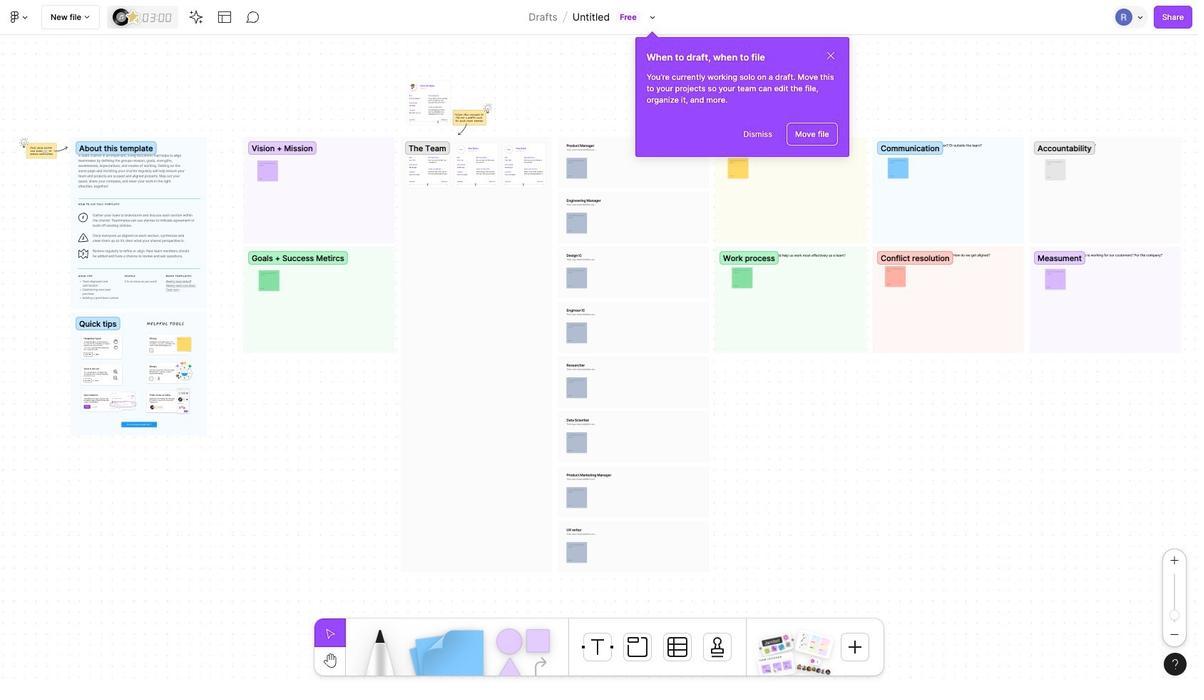 Task type: vqa. For each thing, say whether or not it's contained in the screenshot.
File name text box
yes



Task type: describe. For each thing, give the bounding box(es) containing it.
multiplayer tools image
[[1136, 0, 1148, 34]]

File name text field
[[572, 8, 611, 26]]



Task type: locate. For each thing, give the bounding box(es) containing it.
team charter image
[[795, 629, 835, 659]]

main toolbar region
[[0, 0, 1199, 35]]

help image
[[1173, 659, 1179, 669]]

team cooldown image
[[758, 652, 797, 679]]

view comments image
[[246, 10, 261, 24]]



